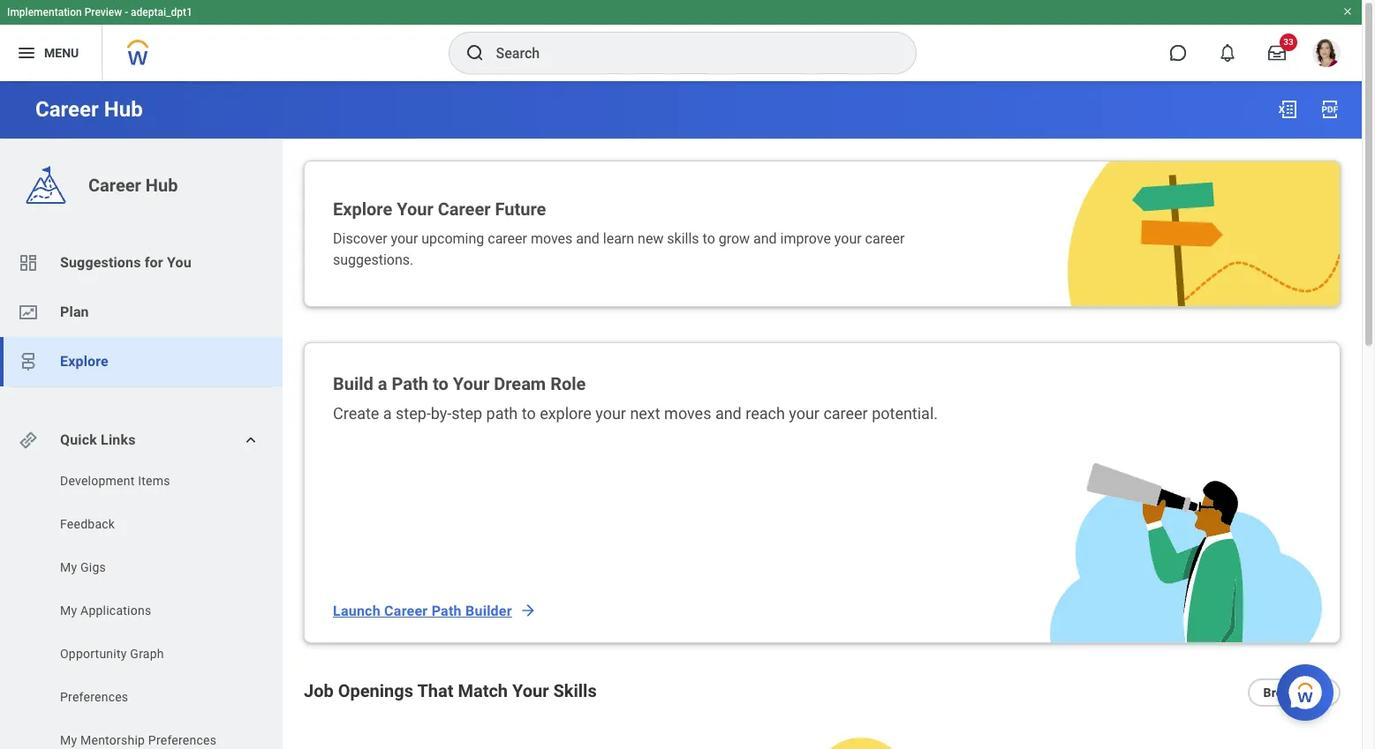 Task type: locate. For each thing, give the bounding box(es) containing it.
my mentorship preferences link
[[58, 732, 240, 750]]

2 horizontal spatial and
[[754, 231, 777, 247]]

dream
[[494, 374, 546, 395]]

0 horizontal spatial path
[[392, 374, 428, 395]]

path
[[486, 405, 518, 423]]

1 vertical spatial explore
[[60, 353, 109, 370]]

all
[[1309, 686, 1325, 700]]

grow
[[719, 231, 750, 247]]

your for match
[[512, 681, 549, 702]]

1 my from the top
[[60, 561, 77, 575]]

adeptai_dpt1
[[131, 6, 192, 19]]

plan
[[60, 304, 89, 321]]

path
[[392, 374, 428, 395], [432, 603, 462, 620]]

reach
[[746, 405, 785, 423]]

by-
[[431, 405, 452, 423]]

0 vertical spatial explore
[[333, 199, 392, 220]]

1 vertical spatial list
[[0, 473, 283, 750]]

1 list from the top
[[0, 238, 283, 387]]

mentorship
[[80, 734, 145, 748]]

2 horizontal spatial your
[[512, 681, 549, 702]]

launch career path builder button
[[333, 594, 537, 629]]

career for suggestions.
[[865, 231, 905, 247]]

1 vertical spatial my
[[60, 604, 77, 618]]

1 horizontal spatial path
[[432, 603, 462, 620]]

suggestions for you link
[[0, 238, 283, 288]]

skills
[[667, 231, 699, 247]]

and
[[576, 231, 600, 247], [754, 231, 777, 247], [715, 405, 742, 423]]

1 vertical spatial path
[[432, 603, 462, 620]]

career right launch
[[384, 603, 428, 620]]

1 horizontal spatial explore
[[333, 199, 392, 220]]

step-
[[396, 405, 431, 423]]

preferences
[[60, 691, 128, 705], [148, 734, 217, 748]]

discover your upcoming career moves and learn new skills to grow and improve your career suggestions.
[[333, 231, 905, 269]]

suggestions for you
[[60, 254, 192, 271]]

2 my from the top
[[60, 604, 77, 618]]

preferences down the preferences link
[[148, 734, 217, 748]]

0 vertical spatial path
[[392, 374, 428, 395]]

moves
[[531, 231, 573, 247], [664, 405, 711, 423]]

1 vertical spatial moves
[[664, 405, 711, 423]]

0 vertical spatial moves
[[531, 231, 573, 247]]

explore link
[[0, 337, 283, 387]]

0 horizontal spatial to
[[433, 374, 448, 395]]

1 vertical spatial career hub
[[88, 175, 178, 196]]

0 vertical spatial to
[[703, 231, 715, 247]]

2 vertical spatial to
[[522, 405, 536, 423]]

implementation preview -   adeptai_dpt1
[[7, 6, 192, 19]]

list
[[0, 238, 283, 387], [0, 473, 283, 750]]

your left skills
[[512, 681, 549, 702]]

1 vertical spatial your
[[453, 374, 490, 395]]

a right the build
[[378, 374, 387, 395]]

inbox large image
[[1268, 44, 1286, 62]]

1 horizontal spatial preferences
[[148, 734, 217, 748]]

development items
[[60, 474, 170, 488]]

career hub down menu
[[35, 97, 143, 122]]

to left the grow
[[703, 231, 715, 247]]

1 horizontal spatial your
[[453, 374, 490, 395]]

explore down plan
[[60, 353, 109, 370]]

create a step-by-step path to explore your next moves and reach your career potential.
[[333, 405, 938, 423]]

development
[[60, 474, 135, 488]]

your left next
[[596, 405, 626, 423]]

and left reach
[[715, 405, 742, 423]]

my gigs
[[60, 561, 106, 575]]

learn
[[603, 231, 634, 247]]

export to excel image
[[1277, 99, 1298, 120]]

career
[[488, 231, 527, 247], [865, 231, 905, 247], [824, 405, 868, 423]]

browse all link
[[1248, 679, 1341, 708]]

chevron up small image
[[242, 432, 260, 450]]

improve
[[780, 231, 831, 247]]

step
[[452, 405, 482, 423]]

1 horizontal spatial and
[[715, 405, 742, 423]]

career
[[35, 97, 99, 122], [88, 175, 141, 196], [438, 199, 491, 220], [384, 603, 428, 620]]

career right improve
[[865, 231, 905, 247]]

and right the grow
[[754, 231, 777, 247]]

1 vertical spatial hub
[[146, 175, 178, 196]]

menu banner
[[0, 0, 1362, 81]]

your up upcoming
[[397, 199, 433, 220]]

a left the step- in the bottom left of the page
[[383, 405, 392, 423]]

0 horizontal spatial moves
[[531, 231, 573, 247]]

my applications link
[[58, 602, 240, 620]]

0 vertical spatial career hub
[[35, 97, 143, 122]]

a for build
[[378, 374, 387, 395]]

moves right next
[[664, 405, 711, 423]]

launch career path builder icon image
[[1050, 463, 1322, 643]]

launch career path builder
[[333, 603, 512, 620]]

0 vertical spatial your
[[397, 199, 433, 220]]

my mentorship preferences
[[60, 734, 217, 748]]

career for potential.
[[824, 405, 868, 423]]

your
[[391, 231, 418, 247], [835, 231, 862, 247], [596, 405, 626, 423], [789, 405, 820, 423]]

2 vertical spatial your
[[512, 681, 549, 702]]

your up step
[[453, 374, 490, 395]]

2 list from the top
[[0, 473, 283, 750]]

path for a
[[392, 374, 428, 395]]

for
[[145, 254, 163, 271]]

path inside "button"
[[432, 603, 462, 620]]

role
[[550, 374, 586, 395]]

job openings that match your skills
[[304, 681, 597, 702]]

openings
[[338, 681, 413, 702]]

justify image
[[16, 42, 37, 64]]

my left gigs
[[60, 561, 77, 575]]

2 vertical spatial my
[[60, 734, 77, 748]]

browse all
[[1264, 686, 1325, 700]]

explore inside 'list'
[[60, 353, 109, 370]]

list containing development items
[[0, 473, 283, 750]]

0 vertical spatial hub
[[104, 97, 143, 122]]

my inside "link"
[[60, 604, 77, 618]]

quick links
[[60, 432, 136, 449]]

my down my gigs
[[60, 604, 77, 618]]

explore
[[333, 199, 392, 220], [60, 353, 109, 370]]

job
[[304, 681, 334, 702]]

path up the step- in the bottom left of the page
[[392, 374, 428, 395]]

explore
[[540, 405, 592, 423]]

career hub
[[35, 97, 143, 122], [88, 175, 178, 196]]

a
[[378, 374, 387, 395], [383, 405, 392, 423]]

your
[[397, 199, 433, 220], [453, 374, 490, 395], [512, 681, 549, 702]]

new
[[638, 231, 664, 247]]

career down menu
[[35, 97, 99, 122]]

and left 'learn'
[[576, 231, 600, 247]]

moves down future
[[531, 231, 573, 247]]

to right path
[[522, 405, 536, 423]]

hub
[[104, 97, 143, 122], [146, 175, 178, 196]]

33 button
[[1258, 34, 1298, 72]]

my left mentorship
[[60, 734, 77, 748]]

to up by-
[[433, 374, 448, 395]]

to
[[703, 231, 715, 247], [433, 374, 448, 395], [522, 405, 536, 423]]

preferences down opportunity
[[60, 691, 128, 705]]

1 vertical spatial preferences
[[148, 734, 217, 748]]

1 vertical spatial a
[[383, 405, 392, 423]]

career hub up suggestions for you
[[88, 175, 178, 196]]

3 my from the top
[[60, 734, 77, 748]]

my applications
[[60, 604, 151, 618]]

0 horizontal spatial explore
[[60, 353, 109, 370]]

explore up discover
[[333, 199, 392, 220]]

0 vertical spatial a
[[378, 374, 387, 395]]

browse
[[1264, 686, 1306, 700]]

career left potential.
[[824, 405, 868, 423]]

create
[[333, 405, 379, 423]]

preferences inside my mentorship preferences link
[[148, 734, 217, 748]]

0 vertical spatial my
[[60, 561, 77, 575]]

0 horizontal spatial preferences
[[60, 691, 128, 705]]

my for my mentorship preferences
[[60, 734, 77, 748]]

2 horizontal spatial to
[[703, 231, 715, 247]]

0 vertical spatial list
[[0, 238, 283, 387]]

menu button
[[0, 25, 102, 81]]

path left builder
[[432, 603, 462, 620]]

opportunity graph
[[60, 647, 164, 662]]

my
[[60, 561, 77, 575], [60, 604, 77, 618], [60, 734, 77, 748]]

1 horizontal spatial to
[[522, 405, 536, 423]]



Task type: describe. For each thing, give the bounding box(es) containing it.
moves inside discover your upcoming career moves and learn new skills to grow and improve your career suggestions.
[[531, 231, 573, 247]]

preferences link
[[58, 689, 240, 707]]

builder
[[465, 603, 512, 620]]

plan link
[[0, 288, 283, 337]]

career up upcoming
[[438, 199, 491, 220]]

0 horizontal spatial and
[[576, 231, 600, 247]]

development items link
[[58, 473, 240, 490]]

discover
[[333, 231, 387, 247]]

opportunity graph link
[[58, 646, 240, 663]]

search image
[[464, 42, 485, 64]]

implementation
[[7, 6, 82, 19]]

launch
[[333, 603, 381, 620]]

build a path to your dream role
[[333, 374, 586, 395]]

feedback
[[60, 518, 115, 532]]

preview
[[85, 6, 122, 19]]

0 vertical spatial preferences
[[60, 691, 128, 705]]

path for career
[[432, 603, 462, 620]]

dashboard image
[[18, 253, 39, 274]]

upcoming
[[422, 231, 484, 247]]

applications
[[80, 604, 151, 618]]

you
[[167, 254, 192, 271]]

explore for explore
[[60, 353, 109, 370]]

timeline milestone image
[[18, 352, 39, 373]]

list containing suggestions for you
[[0, 238, 283, 387]]

quick
[[60, 432, 97, 449]]

feedback link
[[58, 516, 240, 534]]

menu
[[44, 46, 79, 60]]

quick links element
[[18, 423, 269, 458]]

close environment banner image
[[1343, 6, 1353, 17]]

your right improve
[[835, 231, 862, 247]]

-
[[125, 6, 128, 19]]

onboarding home image
[[18, 302, 39, 323]]

build
[[333, 374, 373, 395]]

1 horizontal spatial hub
[[146, 175, 178, 196]]

career inside launch career path builder "button"
[[384, 603, 428, 620]]

profile logan mcneil image
[[1313, 39, 1341, 71]]

my for my gigs
[[60, 561, 77, 575]]

skills
[[553, 681, 597, 702]]

and for grow
[[754, 231, 777, 247]]

your right reach
[[789, 405, 820, 423]]

career hub main content
[[0, 81, 1362, 750]]

1 vertical spatial to
[[433, 374, 448, 395]]

arrow right image
[[519, 602, 537, 620]]

my for my applications
[[60, 604, 77, 618]]

a for create
[[383, 405, 392, 423]]

suggestions
[[60, 254, 141, 271]]

explore for explore your career future
[[333, 199, 392, 220]]

Search Workday  search field
[[496, 34, 879, 72]]

link image
[[18, 430, 39, 451]]

0 horizontal spatial hub
[[104, 97, 143, 122]]

to inside discover your upcoming career moves and learn new skills to grow and improve your career suggestions.
[[703, 231, 715, 247]]

explore your career future
[[333, 199, 546, 220]]

your for to
[[453, 374, 490, 395]]

career up suggestions for you
[[88, 175, 141, 196]]

gigs
[[80, 561, 106, 575]]

career down future
[[488, 231, 527, 247]]

0 horizontal spatial your
[[397, 199, 433, 220]]

my gigs link
[[58, 559, 240, 577]]

1 horizontal spatial moves
[[664, 405, 711, 423]]

match
[[458, 681, 508, 702]]

that
[[417, 681, 454, 702]]

notifications large image
[[1219, 44, 1237, 62]]

next
[[630, 405, 660, 423]]

33
[[1284, 37, 1294, 47]]

suggestions.
[[333, 252, 414, 269]]

opportunity
[[60, 647, 127, 662]]

items
[[138, 474, 170, 488]]

your up suggestions.
[[391, 231, 418, 247]]

links
[[101, 432, 136, 449]]

future
[[495, 199, 546, 220]]

and for moves
[[715, 405, 742, 423]]

potential.
[[872, 405, 938, 423]]

view printable version (pdf) image
[[1320, 99, 1341, 120]]

graph
[[130, 647, 164, 662]]



Task type: vqa. For each thing, say whether or not it's contained in the screenshot.
that
yes



